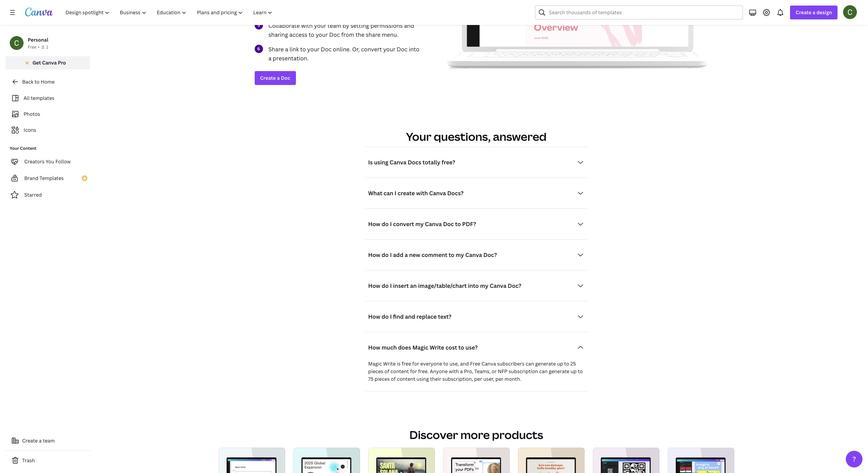 Task type: locate. For each thing, give the bounding box(es) containing it.
how do i convert my canva doc to pdf? button
[[366, 217, 588, 231]]

doc left online.
[[321, 45, 332, 53]]

0 vertical spatial into
[[409, 45, 420, 53]]

create
[[398, 189, 415, 197]]

how left insert
[[369, 282, 381, 289]]

0 horizontal spatial write
[[383, 360, 396, 367]]

3 do from the top
[[382, 282, 389, 289]]

with inside collaborate with your team by setting permissions and sharing access to your doc from the share menu.
[[301, 22, 313, 29]]

0 horizontal spatial free
[[28, 44, 37, 50]]

my right comment
[[456, 251, 464, 259]]

2 vertical spatial and
[[460, 360, 469, 367]]

free.
[[419, 368, 429, 374]]

pieces up the "75"
[[369, 368, 384, 374]]

my down 'what can i create with canva docs?'
[[416, 220, 424, 228]]

all templates link
[[10, 92, 86, 105]]

your
[[406, 129, 432, 144], [10, 145, 19, 151]]

convert down create at the top left of page
[[393, 220, 414, 228]]

using down free. on the bottom of page
[[417, 375, 429, 382]]

magic write is free for everyone to use, and free canva subscribers can generate up to 25 pieces of content for free. anyone with a pro, teams, or nfp subscription can generate up to 75 pieces of content using their subscription, per user, per month.
[[369, 360, 583, 382]]

what can i create with canva docs? button
[[366, 186, 588, 200]]

with inside dropdown button
[[417, 189, 428, 197]]

1 horizontal spatial team
[[328, 22, 341, 29]]

doc left pdf?
[[443, 220, 454, 228]]

is
[[397, 360, 401, 367]]

brand templates link
[[6, 171, 90, 185]]

1 vertical spatial into
[[468, 282, 479, 289]]

is using canva docs totally free?
[[369, 158, 456, 166]]

can up 'subscription'
[[526, 360, 534, 367]]

1 horizontal spatial write
[[430, 344, 445, 351]]

create for create a doc
[[260, 74, 276, 81]]

2 horizontal spatial with
[[449, 368, 459, 374]]

write inside dropdown button
[[430, 344, 445, 351]]

1 vertical spatial up
[[571, 368, 577, 374]]

1 vertical spatial doc?
[[508, 282, 522, 289]]

1 how from the top
[[369, 220, 381, 228]]

2 vertical spatial my
[[481, 282, 489, 289]]

5 how from the top
[[369, 344, 381, 351]]

0 vertical spatial create
[[796, 9, 812, 16]]

share
[[366, 31, 381, 38]]

your up docs
[[406, 129, 432, 144]]

and inside magic write is free for everyone to use, and free canva subscribers can generate up to 25 pieces of content for free. anyone with a pro, teams, or nfp subscription can generate up to 75 pieces of content using their subscription, per user, per month.
[[460, 360, 469, 367]]

a inside magic write is free for everyone to use, and free canva subscribers can generate up to 25 pieces of content for free. anyone with a pro, teams, or nfp subscription can generate up to 75 pieces of content using their subscription, per user, per month.
[[461, 368, 463, 374]]

1 horizontal spatial into
[[468, 282, 479, 289]]

0 vertical spatial content
[[391, 368, 409, 374]]

with right create at the top left of page
[[417, 189, 428, 197]]

2 horizontal spatial can
[[540, 368, 548, 374]]

1 horizontal spatial free
[[470, 360, 481, 367]]

a left pro,
[[461, 368, 463, 374]]

1 horizontal spatial per
[[496, 375, 504, 382]]

add
[[393, 251, 404, 259]]

and
[[404, 22, 414, 29], [405, 313, 416, 320], [460, 360, 469, 367]]

0 horizontal spatial can
[[384, 189, 394, 197]]

up
[[557, 360, 564, 367], [571, 368, 577, 374]]

1 vertical spatial content
[[397, 375, 416, 382]]

0 horizontal spatial using
[[374, 158, 389, 166]]

convert down share
[[361, 45, 382, 53]]

collaborate with your team by setting permissions and sharing access to your doc from the share menu.
[[269, 22, 414, 38]]

doc down presentation.
[[281, 74, 291, 81]]

a
[[813, 9, 816, 16], [285, 45, 288, 53], [269, 54, 272, 62], [277, 74, 280, 81], [405, 251, 408, 259], [461, 368, 463, 374], [39, 437, 42, 444]]

everyone
[[421, 360, 443, 367]]

2 vertical spatial can
[[540, 368, 548, 374]]

team left by
[[328, 22, 341, 29]]

0 vertical spatial team
[[328, 22, 341, 29]]

generate
[[536, 360, 556, 367], [549, 368, 570, 374]]

0 horizontal spatial per
[[475, 375, 483, 382]]

0 horizontal spatial with
[[301, 22, 313, 29]]

0 horizontal spatial team
[[43, 437, 55, 444]]

my
[[416, 220, 424, 228], [456, 251, 464, 259], [481, 282, 489, 289]]

0 horizontal spatial your
[[10, 145, 19, 151]]

doc inside dropdown button
[[443, 220, 454, 228]]

2 horizontal spatial create
[[796, 9, 812, 16]]

convert inside dropdown button
[[393, 220, 414, 228]]

1 vertical spatial team
[[43, 437, 55, 444]]

2 do from the top
[[382, 251, 389, 259]]

2 how from the top
[[369, 251, 381, 259]]

can right 'subscription'
[[540, 368, 548, 374]]

totally
[[423, 158, 441, 166]]

much
[[382, 344, 397, 351]]

qr code generator image
[[593, 448, 660, 473]]

of right the "75"
[[391, 375, 396, 382]]

Search search field
[[550, 6, 739, 19]]

create
[[796, 9, 812, 16], [260, 74, 276, 81], [22, 437, 38, 444]]

0 vertical spatial and
[[404, 22, 414, 29]]

content down free
[[397, 375, 416, 382]]

for right free
[[413, 360, 420, 367]]

magic right does
[[413, 344, 429, 351]]

your left content
[[10, 145, 19, 151]]

i inside what can i create with canva docs? dropdown button
[[395, 189, 397, 197]]

how left 'much'
[[369, 344, 381, 351]]

0 vertical spatial generate
[[536, 360, 556, 367]]

0 vertical spatial up
[[557, 360, 564, 367]]

subscription,
[[443, 375, 473, 382]]

write left cost
[[430, 344, 445, 351]]

discover more products
[[410, 427, 544, 442]]

access
[[290, 31, 308, 38]]

create for create a team
[[22, 437, 38, 444]]

with
[[301, 22, 313, 29], [417, 189, 428, 197], [449, 368, 459, 374]]

1 horizontal spatial using
[[417, 375, 429, 382]]

up down 25
[[571, 368, 577, 374]]

your for your content
[[10, 145, 19, 151]]

create inside dropdown button
[[796, 9, 812, 16]]

doc left from
[[330, 31, 340, 38]]

per
[[475, 375, 483, 382], [496, 375, 504, 382]]

1 do from the top
[[382, 220, 389, 228]]

team
[[328, 22, 341, 29], [43, 437, 55, 444]]

per down the teams,
[[475, 375, 483, 382]]

how much does magic write cost to use? button
[[366, 340, 588, 354]]

more
[[461, 427, 490, 442]]

how do i find and replace text? button
[[366, 310, 588, 323]]

menu.
[[382, 31, 399, 38]]

1 horizontal spatial my
[[456, 251, 464, 259]]

my up how do i find and replace text? dropdown button
[[481, 282, 489, 289]]

up left 25
[[557, 360, 564, 367]]

1 vertical spatial with
[[417, 189, 428, 197]]

to inside share a link to your doc online. or, convert your doc into a presentation.
[[300, 45, 306, 53]]

brand
[[24, 175, 38, 181]]

a right add on the left bottom
[[405, 251, 408, 259]]

1 vertical spatial using
[[417, 375, 429, 382]]

0 vertical spatial convert
[[361, 45, 382, 53]]

use?
[[466, 344, 478, 351]]

using right is
[[374, 158, 389, 166]]

create inside button
[[22, 437, 38, 444]]

can right what
[[384, 189, 394, 197]]

0 horizontal spatial convert
[[361, 45, 382, 53]]

canva inside how do i convert my canva doc to pdf? dropdown button
[[425, 220, 442, 228]]

pieces
[[369, 368, 384, 374], [375, 375, 390, 382]]

canva inside magic write is free for everyone to use, and free canva subscribers can generate up to 25 pieces of content for free. anyone with a pro, teams, or nfp subscription can generate up to 75 pieces of content using their subscription, per user, per month.
[[482, 360, 496, 367]]

your for your questions, answered
[[406, 129, 432, 144]]

do left insert
[[382, 282, 389, 289]]

content
[[391, 368, 409, 374], [397, 375, 416, 382]]

1 vertical spatial pieces
[[375, 375, 390, 382]]

new
[[409, 251, 421, 259]]

how left add on the left bottom
[[369, 251, 381, 259]]

for left free. on the bottom of page
[[410, 368, 417, 374]]

pieces right the "75"
[[375, 375, 390, 382]]

2 per from the left
[[496, 375, 504, 382]]

from
[[342, 31, 354, 38]]

and up pro,
[[460, 360, 469, 367]]

questions,
[[434, 129, 491, 144]]

free up pro,
[[470, 360, 481, 367]]

ai art generator image
[[668, 448, 735, 473]]

0 horizontal spatial into
[[409, 45, 420, 53]]

a up trash link
[[39, 437, 42, 444]]

0 horizontal spatial create
[[22, 437, 38, 444]]

and right permissions
[[404, 22, 414, 29]]

do left add on the left bottom
[[382, 251, 389, 259]]

i inside how do i find and replace text? dropdown button
[[390, 313, 392, 320]]

0 vertical spatial doc?
[[484, 251, 497, 259]]

1 vertical spatial create
[[260, 74, 276, 81]]

team up trash link
[[43, 437, 55, 444]]

per down nfp
[[496, 375, 504, 382]]

0 vertical spatial pieces
[[369, 368, 384, 374]]

to
[[309, 31, 315, 38], [300, 45, 306, 53], [35, 78, 40, 85], [456, 220, 461, 228], [449, 251, 455, 259], [459, 344, 465, 351], [444, 360, 449, 367], [565, 360, 570, 367], [578, 368, 583, 374]]

1 horizontal spatial can
[[526, 360, 534, 367]]

0 vertical spatial magic
[[413, 344, 429, 351]]

write left the is
[[383, 360, 396, 367]]

0 vertical spatial with
[[301, 22, 313, 29]]

all templates
[[24, 95, 54, 101]]

you
[[46, 158, 54, 165]]

1 vertical spatial my
[[456, 251, 464, 259]]

setting
[[351, 22, 369, 29]]

1 horizontal spatial with
[[417, 189, 428, 197]]

a left design
[[813, 9, 816, 16]]

how
[[369, 220, 381, 228], [369, 251, 381, 259], [369, 282, 381, 289], [369, 313, 381, 320], [369, 344, 381, 351]]

and right the find
[[405, 313, 416, 320]]

i inside how do i add a new comment to my canva doc? dropdown button
[[390, 251, 392, 259]]

1 horizontal spatial of
[[391, 375, 396, 382]]

i inside how do i insert an image/table/chart into my canva doc? dropdown button
[[390, 282, 392, 289]]

1 horizontal spatial create
[[260, 74, 276, 81]]

of down 'much'
[[385, 368, 390, 374]]

create a team button
[[6, 434, 90, 448]]

using
[[374, 158, 389, 166], [417, 375, 429, 382]]

1 horizontal spatial magic
[[413, 344, 429, 351]]

free left •
[[28, 44, 37, 50]]

a down presentation.
[[277, 74, 280, 81]]

canva
[[42, 59, 57, 66], [390, 158, 407, 166], [430, 189, 446, 197], [425, 220, 442, 228], [466, 251, 482, 259], [490, 282, 507, 289], [482, 360, 496, 367]]

1 vertical spatial convert
[[393, 220, 414, 228]]

doc
[[330, 31, 340, 38], [321, 45, 332, 53], [397, 45, 408, 53], [281, 74, 291, 81], [443, 220, 454, 228]]

1 vertical spatial free
[[470, 360, 481, 367]]

0 horizontal spatial magic
[[369, 360, 382, 367]]

with up access
[[301, 22, 313, 29]]

user,
[[484, 375, 495, 382]]

1 vertical spatial your
[[10, 145, 19, 151]]

free
[[28, 44, 37, 50], [470, 360, 481, 367]]

create left design
[[796, 9, 812, 16]]

create down share
[[260, 74, 276, 81]]

collaborate
[[269, 22, 300, 29]]

4 do from the top
[[382, 313, 389, 320]]

0 vertical spatial your
[[406, 129, 432, 144]]

2 horizontal spatial my
[[481, 282, 489, 289]]

websites image
[[518, 448, 585, 473]]

how do i convert my canva doc to pdf?
[[369, 220, 476, 228]]

of
[[385, 368, 390, 374], [391, 375, 396, 382]]

0 vertical spatial can
[[384, 189, 394, 197]]

team inside button
[[43, 437, 55, 444]]

teams,
[[475, 368, 491, 374]]

1 horizontal spatial your
[[406, 129, 432, 144]]

0 vertical spatial of
[[385, 368, 390, 374]]

your right link
[[308, 45, 320, 53]]

0 vertical spatial free
[[28, 44, 37, 50]]

i inside how do i convert my canva doc to pdf? dropdown button
[[390, 220, 392, 228]]

3 how from the top
[[369, 282, 381, 289]]

or,
[[352, 45, 360, 53]]

can inside dropdown button
[[384, 189, 394, 197]]

create a doc
[[260, 74, 291, 81]]

0 vertical spatial my
[[416, 220, 424, 228]]

1 vertical spatial magic
[[369, 360, 382, 367]]

do down what
[[382, 220, 389, 228]]

how down what
[[369, 220, 381, 228]]

create up trash
[[22, 437, 38, 444]]

magic up the "75"
[[369, 360, 382, 367]]

a left link
[[285, 45, 288, 53]]

None search field
[[536, 6, 744, 19]]

2 vertical spatial with
[[449, 368, 459, 374]]

1 vertical spatial write
[[383, 360, 396, 367]]

1 vertical spatial generate
[[549, 368, 570, 374]]

i
[[395, 189, 397, 197], [390, 220, 392, 228], [390, 251, 392, 259], [390, 282, 392, 289], [390, 313, 392, 320]]

for
[[413, 360, 420, 367], [410, 368, 417, 374]]

video editor image
[[369, 448, 435, 473]]

canva inside how do i add a new comment to my canva doc? dropdown button
[[466, 251, 482, 259]]

0 horizontal spatial my
[[416, 220, 424, 228]]

0 vertical spatial using
[[374, 158, 389, 166]]

does
[[398, 344, 411, 351]]

0 horizontal spatial of
[[385, 368, 390, 374]]

content down the is
[[391, 368, 409, 374]]

top level navigation element
[[61, 6, 279, 19]]

get canva pro button
[[6, 56, 90, 69]]

into
[[409, 45, 420, 53], [468, 282, 479, 289]]

1 vertical spatial and
[[405, 313, 416, 320]]

magic
[[413, 344, 429, 351], [369, 360, 382, 367]]

how much does magic write cost to use?
[[369, 344, 478, 351]]

sharing
[[269, 31, 288, 38]]

1 horizontal spatial convert
[[393, 220, 414, 228]]

how left the find
[[369, 313, 381, 320]]

a inside how do i add a new comment to my canva doc? dropdown button
[[405, 251, 408, 259]]

0 horizontal spatial doc?
[[484, 251, 497, 259]]

your
[[314, 22, 327, 29], [316, 31, 328, 38], [308, 45, 320, 53], [384, 45, 396, 53]]

2 vertical spatial create
[[22, 437, 38, 444]]

0 vertical spatial write
[[430, 344, 445, 351]]

4 how from the top
[[369, 313, 381, 320]]

with down use,
[[449, 368, 459, 374]]

online.
[[333, 45, 351, 53]]

do left the find
[[382, 313, 389, 320]]

•
[[38, 44, 40, 50]]

using inside dropdown button
[[374, 158, 389, 166]]

free?
[[442, 158, 456, 166]]



Task type: describe. For each thing, give the bounding box(es) containing it.
how for how do i find and replace text?
[[369, 313, 381, 320]]

get canva pro
[[32, 59, 66, 66]]

free
[[402, 360, 411, 367]]

products
[[492, 427, 544, 442]]

how for how do i convert my canva doc to pdf?
[[369, 220, 381, 228]]

how for how do i insert an image/table/chart into my canva doc?
[[369, 282, 381, 289]]

and inside dropdown button
[[405, 313, 416, 320]]

back
[[22, 78, 33, 85]]

i for add
[[390, 251, 392, 259]]

how do i insert an image/table/chart into my canva doc? button
[[366, 279, 588, 293]]

into inside dropdown button
[[468, 282, 479, 289]]

canva inside get canva pro button
[[42, 59, 57, 66]]

how to edit documents using canva docs image
[[446, 0, 710, 69]]

convert inside share a link to your doc online. or, convert your doc into a presentation.
[[361, 45, 382, 53]]

and inside collaborate with your team by setting permissions and sharing access to your doc from the share menu.
[[404, 22, 414, 29]]

a inside create a design dropdown button
[[813, 9, 816, 16]]

your left by
[[314, 22, 327, 29]]

i for find
[[390, 313, 392, 320]]

what can i create with canva docs?
[[369, 189, 464, 197]]

subscribers
[[498, 360, 525, 367]]

permissions
[[371, 22, 403, 29]]

anyone
[[430, 368, 448, 374]]

how do i add a new comment to my canva doc? button
[[366, 248, 588, 262]]

doc down menu.
[[397, 45, 408, 53]]

your questions, answered
[[406, 129, 547, 144]]

get
[[32, 59, 41, 66]]

by
[[343, 22, 350, 29]]

what
[[369, 189, 383, 197]]

replace
[[417, 313, 437, 320]]

create a team
[[22, 437, 55, 444]]

all
[[24, 95, 30, 101]]

i for insert
[[390, 282, 392, 289]]

templates
[[31, 95, 54, 101]]

25
[[571, 360, 576, 367]]

find
[[393, 313, 404, 320]]

home
[[41, 78, 55, 85]]

free inside magic write is free for everyone to use, and free canva subscribers can generate up to 25 pieces of content for free. anyone with a pro, teams, or nfp subscription can generate up to 75 pieces of content using their subscription, per user, per month.
[[470, 360, 481, 367]]

1 vertical spatial for
[[410, 368, 417, 374]]

trash
[[22, 457, 35, 464]]

how for how do i add a new comment to my canva doc?
[[369, 251, 381, 259]]

into inside share a link to your doc online. or, convert your doc into a presentation.
[[409, 45, 420, 53]]

brand templates
[[24, 175, 64, 181]]

creators you follow
[[24, 158, 71, 165]]

insert
[[393, 282, 409, 289]]

pdf?
[[463, 220, 476, 228]]

month.
[[505, 375, 522, 382]]

creators
[[24, 158, 44, 165]]

personal
[[28, 36, 48, 43]]

how do i find and replace text?
[[369, 313, 452, 320]]

pro,
[[464, 368, 474, 374]]

content
[[20, 145, 37, 151]]

how do i insert an image/table/chart into my canva doc?
[[369, 282, 522, 289]]

i for create
[[395, 189, 397, 197]]

0 horizontal spatial up
[[557, 360, 564, 367]]

create a design
[[796, 9, 833, 16]]

0 vertical spatial for
[[413, 360, 420, 367]]

1 horizontal spatial up
[[571, 368, 577, 374]]

the
[[356, 31, 365, 38]]

using inside magic write is free for everyone to use, and free canva subscribers can generate up to 25 pieces of content for free. anyone with a pro, teams, or nfp subscription can generate up to 75 pieces of content using their subscription, per user, per month.
[[417, 375, 429, 382]]

create a design button
[[791, 6, 838, 19]]

discover
[[410, 427, 459, 442]]

75
[[369, 375, 374, 382]]

follow
[[55, 158, 71, 165]]

do for add
[[382, 251, 389, 259]]

do for insert
[[382, 282, 389, 289]]

cost
[[446, 344, 458, 351]]

a inside create a doc link
[[277, 74, 280, 81]]

back to home link
[[6, 75, 90, 89]]

christina overa image
[[844, 5, 858, 19]]

with inside magic write is free for everyone to use, and free canva subscribers can generate up to 25 pieces of content for free. anyone with a pro, teams, or nfp subscription can generate up to 75 pieces of content using their subscription, per user, per month.
[[449, 368, 459, 374]]

their
[[430, 375, 442, 382]]

your right access
[[316, 31, 328, 38]]

pro
[[58, 59, 66, 66]]

link
[[290, 45, 299, 53]]

a down share
[[269, 54, 272, 62]]

docs
[[408, 158, 422, 166]]

a inside create a team button
[[39, 437, 42, 444]]

1 horizontal spatial doc?
[[508, 282, 522, 289]]

magic inside magic write is free for everyone to use, and free canva subscribers can generate up to 25 pieces of content for free. anyone with a pro, teams, or nfp subscription can generate up to 75 pieces of content using their subscription, per user, per month.
[[369, 360, 382, 367]]

presentation.
[[273, 54, 309, 62]]

use,
[[450, 360, 459, 367]]

i for convert
[[390, 220, 392, 228]]

starred
[[24, 191, 42, 198]]

back to home
[[22, 78, 55, 85]]

photos link
[[10, 108, 86, 121]]

starred link
[[6, 188, 90, 202]]

icons link
[[10, 123, 86, 137]]

to inside collaborate with your team by setting permissions and sharing access to your doc from the share menu.
[[309, 31, 315, 38]]

an
[[410, 282, 417, 289]]

design
[[817, 9, 833, 16]]

1
[[46, 44, 48, 50]]

do for find
[[382, 313, 389, 320]]

do for convert
[[382, 220, 389, 228]]

is using canva docs totally free? button
[[366, 155, 588, 169]]

how do i add a new comment to my canva doc?
[[369, 251, 497, 259]]

how for how much does magic write cost to use?
[[369, 344, 381, 351]]

canva inside how do i insert an image/table/chart into my canva doc? dropdown button
[[490, 282, 507, 289]]

your down menu.
[[384, 45, 396, 53]]

write inside magic write is free for everyone to use, and free canva subscribers can generate up to 25 pieces of content for free. anyone with a pro, teams, or nfp subscription can generate up to 75 pieces of content using their subscription, per user, per month.
[[383, 360, 396, 367]]

canva inside is using canva docs totally free? dropdown button
[[390, 158, 407, 166]]

share
[[269, 45, 284, 53]]

1 per from the left
[[475, 375, 483, 382]]

create a doc link
[[255, 71, 296, 85]]

magic write image
[[219, 448, 285, 473]]

answered
[[493, 129, 547, 144]]

presentations image
[[294, 448, 360, 473]]

pdf editor image
[[443, 448, 510, 473]]

1 vertical spatial of
[[391, 375, 396, 382]]

1 vertical spatial can
[[526, 360, 534, 367]]

is
[[369, 158, 373, 166]]

share a link to your doc online. or, convert your doc into a presentation.
[[269, 45, 420, 62]]

docs?
[[448, 189, 464, 197]]

creators you follow link
[[6, 155, 90, 169]]

icons
[[24, 127, 36, 133]]

magic inside dropdown button
[[413, 344, 429, 351]]

image/table/chart
[[418, 282, 467, 289]]

text?
[[438, 313, 452, 320]]

create for create a design
[[796, 9, 812, 16]]

team inside collaborate with your team by setting permissions and sharing access to your doc from the share menu.
[[328, 22, 341, 29]]

nfp
[[498, 368, 508, 374]]

doc inside collaborate with your team by setting permissions and sharing access to your doc from the share menu.
[[330, 31, 340, 38]]

your content
[[10, 145, 37, 151]]

canva inside what can i create with canva docs? dropdown button
[[430, 189, 446, 197]]

free •
[[28, 44, 40, 50]]

comment
[[422, 251, 448, 259]]



Task type: vqa. For each thing, say whether or not it's contained in the screenshot.
do for find
yes



